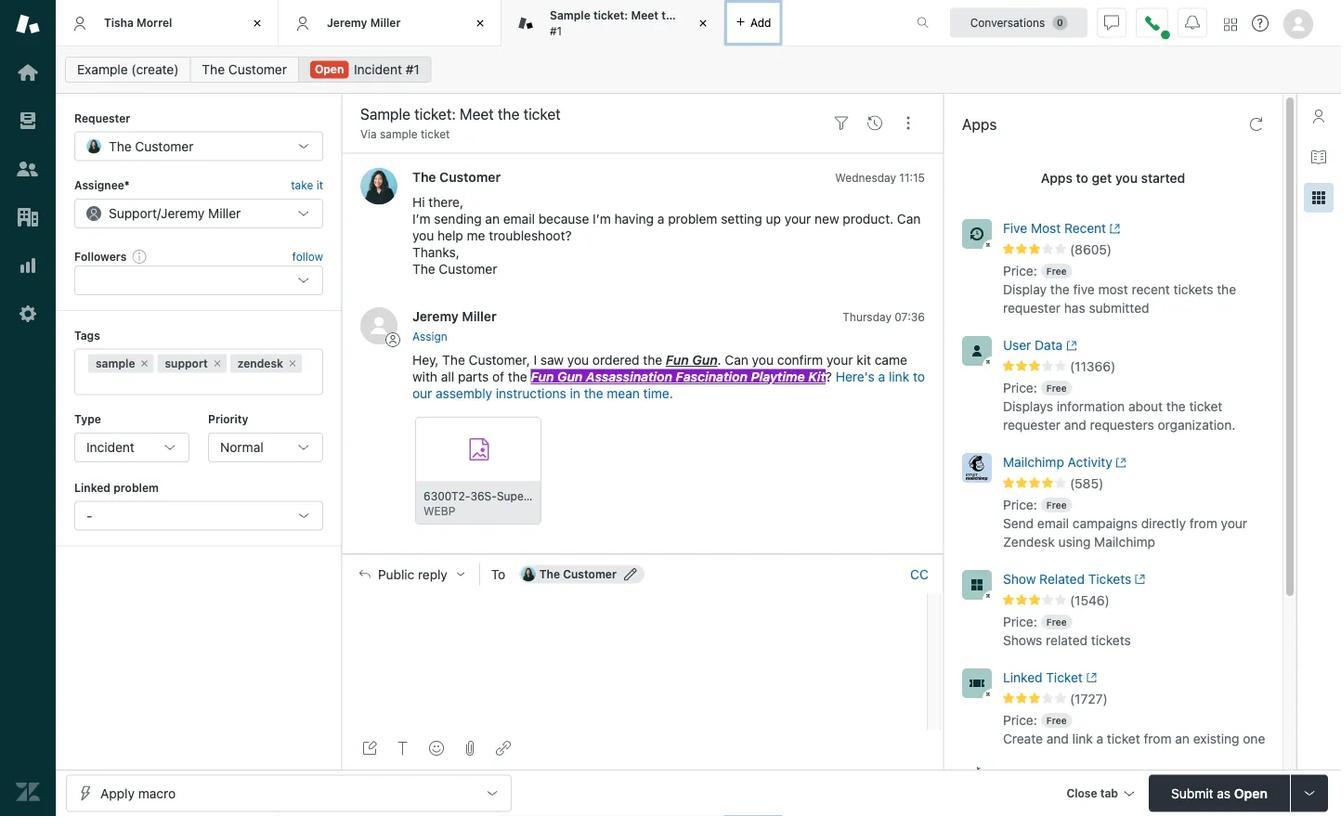 Task type: vqa. For each thing, say whether or not it's contained in the screenshot.
Milo's
no



Task type: describe. For each thing, give the bounding box(es) containing it.
hi
[[412, 195, 425, 210]]

incident #1
[[354, 62, 420, 77]]

customer inside hi there, i'm sending an email because i'm having a problem setting up your new product. can you help me troubleshoot? thanks, the customer
[[439, 261, 497, 277]]

create
[[1003, 731, 1043, 747]]

and inside price: free create and link a ticket from an existing one
[[1047, 731, 1069, 747]]

five
[[1003, 221, 1027, 236]]

sending
[[434, 211, 482, 227]]

jeremy for jeremy miller assign
[[412, 309, 459, 324]]

me
[[467, 228, 485, 243]]

followers element
[[74, 266, 323, 296]]

show related tickets link
[[1003, 570, 1238, 593]]

the up "all"
[[442, 353, 465, 368]]

morrel
[[137, 16, 172, 29]]

follow
[[292, 250, 323, 263]]

recent
[[1064, 221, 1106, 236]]

hide composer image
[[635, 547, 650, 561]]

you right get
[[1116, 170, 1138, 186]]

the inside "secondary" element
[[202, 62, 225, 77]]

zendesk products image
[[1224, 18, 1237, 31]]

zendesk
[[238, 357, 283, 370]]

zendesk
[[1003, 535, 1055, 550]]

the customer right customer@example.com image
[[539, 568, 617, 581]]

as
[[1217, 786, 1231, 801]]

2 avatar image from the top
[[360, 307, 398, 345]]

get help image
[[1252, 15, 1269, 32]]

priority
[[208, 413, 248, 426]]

wednesday 11:15
[[835, 171, 925, 184]]

(opens in a new tab) image for activity
[[1113, 457, 1127, 468]]

normal
[[220, 440, 263, 455]]

followers
[[74, 250, 127, 263]]

meet
[[631, 9, 659, 22]]

price: free shows related tickets
[[1003, 614, 1131, 648]]

customer,
[[469, 353, 530, 368]]

0 vertical spatial mailchimp
[[1003, 455, 1064, 470]]

Thursday 07:36 text field
[[843, 311, 925, 324]]

using
[[1058, 535, 1091, 550]]

free for and
[[1047, 715, 1067, 726]]

customer@example.com image
[[521, 567, 536, 582]]

format text image
[[396, 741, 411, 756]]

#1 inside sample ticket: meet the ticket #1
[[550, 24, 562, 37]]

customer up there,
[[439, 169, 501, 184]]

here's a link to our assembly instructions in the mean time.
[[412, 369, 925, 401]]

display
[[1003, 282, 1047, 297]]

ticket actions image
[[901, 116, 916, 131]]

an inside price: free create and link a ticket from an existing one
[[1175, 731, 1190, 747]]

kit
[[808, 369, 826, 385]]

#1 inside "secondary" element
[[406, 62, 420, 77]]

1 vertical spatial problem
[[113, 481, 159, 494]]

fun gun assassination fascination playtime kit ?
[[531, 369, 836, 385]]

and inside "price: free displays information about the ticket requester and requesters organization."
[[1064, 417, 1087, 433]]

3 stars. 1546 reviews. element
[[1003, 593, 1272, 609]]

can inside . can you confirm your kit came with all parts of the
[[725, 353, 749, 368]]

0 horizontal spatial gun
[[557, 369, 583, 385]]

filter image
[[834, 116, 849, 131]]

jeremy miller
[[327, 16, 401, 29]]

linked for linked problem
[[74, 481, 111, 494]]

came
[[875, 353, 907, 368]]

from inside price: free send email campaigns directly from your zendesk using mailchimp
[[1190, 516, 1218, 531]]

open inside "secondary" element
[[315, 63, 344, 76]]

11:15
[[899, 171, 925, 184]]

show related tickets
[[1003, 572, 1132, 587]]

new
[[815, 211, 839, 227]]

3 stars. 11366 reviews. element
[[1003, 359, 1272, 375]]

type
[[74, 413, 101, 426]]

price: for shows
[[1003, 614, 1037, 630]]

submit as open
[[1171, 786, 1268, 801]]

from inside price: free create and link a ticket from an existing one
[[1144, 731, 1172, 747]]

playtime
[[751, 369, 805, 385]]

customer context image
[[1312, 109, 1326, 124]]

linked ticket
[[1003, 670, 1083, 685]]

1 i'm from the left
[[412, 211, 431, 227]]

organizations image
[[16, 205, 40, 229]]

activity
[[1068, 455, 1113, 470]]

edit user image
[[624, 568, 637, 581]]

public
[[378, 567, 414, 582]]

troubleshoot?
[[489, 228, 572, 243]]

about
[[1129, 399, 1163, 414]]

info on adding followers image
[[132, 249, 147, 264]]

customer inside requester element
[[135, 138, 194, 154]]

free for the
[[1047, 266, 1067, 276]]

price: free send email campaigns directly from your zendesk using mailchimp
[[1003, 497, 1248, 550]]

confirm
[[777, 353, 823, 368]]

conversationlabel log
[[342, 153, 944, 554]]

the customer inside "secondary" element
[[202, 62, 287, 77]]

apps to get you started
[[1041, 170, 1185, 186]]

mailchimp activity
[[1003, 455, 1113, 470]]

incident for incident #1
[[354, 62, 402, 77]]

mailchimp inside price: free send email campaigns directly from your zendesk using mailchimp
[[1094, 535, 1156, 550]]

mean
[[607, 386, 640, 401]]

linked ticket link
[[1003, 669, 1238, 691]]

Wednesday 11:15 text field
[[835, 171, 925, 184]]

show related tickets image
[[962, 570, 992, 600]]

parts
[[458, 369, 489, 385]]

the customer link inside "secondary" element
[[190, 57, 299, 83]]

admin image
[[16, 302, 40, 326]]

1 vertical spatial the customer link
[[412, 169, 501, 184]]

?
[[826, 369, 832, 385]]

incident for incident
[[86, 440, 135, 455]]

show
[[1003, 572, 1036, 587]]

thursday 07:36
[[843, 311, 925, 324]]

(opens in a new tab) image for data
[[1063, 340, 1077, 351]]

a inside price: free create and link a ticket from an existing one
[[1097, 731, 1104, 747]]

(1727)
[[1070, 691, 1108, 707]]

directly
[[1141, 516, 1186, 531]]

thursday
[[843, 311, 892, 324]]

tags
[[74, 329, 100, 342]]

the up hi
[[412, 169, 436, 184]]

1 vertical spatial open
[[1234, 786, 1268, 801]]

assembly
[[436, 386, 492, 401]]

views image
[[16, 109, 40, 133]]

problem inside hi there, i'm sending an email because i'm having a problem setting up your new product. can you help me troubleshoot? thanks, the customer
[[668, 211, 717, 227]]

requester inside price: free display the five most recent tickets the requester has submitted
[[1003, 300, 1061, 316]]

requester
[[74, 111, 130, 124]]

user data image
[[962, 336, 992, 366]]

user data link
[[1003, 336, 1238, 359]]

of
[[492, 369, 504, 385]]

1 vertical spatial fun
[[531, 369, 554, 385]]

tickets
[[1088, 572, 1132, 587]]

linked for linked ticket
[[1003, 670, 1043, 685]]

your inside hi there, i'm sending an email because i'm having a problem setting up your new product. can you help me troubleshoot? thanks, the customer
[[785, 211, 811, 227]]

normal button
[[208, 433, 323, 463]]

time.
[[643, 386, 673, 401]]

our
[[412, 386, 432, 401]]

mailchimp activity image
[[962, 453, 992, 483]]

(585)
[[1070, 476, 1104, 491]]

conversations button
[[950, 8, 1088, 38]]

button displays agent's chat status as invisible. image
[[1104, 15, 1119, 30]]

via
[[360, 128, 377, 141]]

miller for jeremy miller assign
[[462, 309, 497, 324]]

recent
[[1132, 282, 1170, 297]]

follow button
[[292, 248, 323, 265]]

remove image for support
[[212, 358, 223, 369]]

07:36
[[895, 311, 925, 324]]

tickets inside price: free shows related tickets
[[1091, 633, 1131, 648]]

the up has at the top
[[1050, 282, 1070, 297]]

the right customer@example.com image
[[539, 568, 560, 581]]

support / jeremy miller
[[109, 206, 241, 221]]

the inside "price: free displays information about the ticket requester and requesters organization."
[[1166, 399, 1186, 414]]

Subject field
[[357, 103, 821, 125]]

the inside hi there, i'm sending an email because i'm having a problem setting up your new product. can you help me troubleshoot? thanks, the customer
[[412, 261, 435, 277]]

shows
[[1003, 633, 1043, 648]]

tisha morrel tab
[[56, 0, 279, 46]]

sample
[[550, 9, 591, 22]]

price: free display the five most recent tickets the requester has submitted
[[1003, 263, 1236, 316]]

the up assassination
[[643, 353, 662, 368]]

it
[[316, 179, 323, 192]]

you right saw at top
[[567, 353, 589, 368]]

zendesk support image
[[16, 12, 40, 36]]

notifications image
[[1185, 15, 1200, 30]]



Task type: locate. For each thing, give the bounding box(es) containing it.
(opens in a new tab) image up '(8605)'
[[1106, 223, 1121, 234]]

a inside here's a link to our assembly instructions in the mean time.
[[878, 369, 885, 385]]

0 horizontal spatial can
[[725, 353, 749, 368]]

0 horizontal spatial apps
[[962, 116, 997, 133]]

(opens in a new tab) image inside 'linked ticket' link
[[1083, 673, 1097, 684]]

ticket:
[[593, 9, 628, 22]]

1 vertical spatial (opens in a new tab) image
[[1113, 457, 1127, 468]]

avatar image
[[360, 168, 398, 205], [360, 307, 398, 345]]

main element
[[0, 0, 56, 816]]

1 price: from the top
[[1003, 263, 1037, 279]]

close image inside the jeremy miller tab
[[471, 14, 490, 33]]

0 horizontal spatial (opens in a new tab) image
[[1106, 223, 1121, 234]]

requester
[[1003, 300, 1061, 316], [1003, 417, 1061, 433]]

1 horizontal spatial an
[[1175, 731, 1190, 747]]

0 horizontal spatial open
[[315, 63, 344, 76]]

gun down hey, the customer, i saw you ordered the fun gun
[[557, 369, 583, 385]]

avatar image left "assign" button
[[360, 307, 398, 345]]

customer down close icon
[[228, 62, 287, 77]]

1 horizontal spatial can
[[897, 211, 921, 227]]

1 horizontal spatial a
[[878, 369, 885, 385]]

(opens in a new tab) image
[[1106, 223, 1121, 234], [1132, 574, 1146, 585]]

1 horizontal spatial open
[[1234, 786, 1268, 801]]

the customer down close icon
[[202, 62, 287, 77]]

free up related
[[1047, 617, 1067, 627]]

2 i'm from the left
[[593, 211, 611, 227]]

five most recent image
[[962, 219, 992, 249]]

ticket inside price: free create and link a ticket from an existing one
[[1107, 731, 1140, 747]]

apps image
[[1312, 190, 1326, 205]]

3 stars. 8605 reviews. element
[[1003, 242, 1272, 258]]

assassination
[[586, 369, 673, 385]]

the customer link down close icon
[[190, 57, 299, 83]]

(opens in a new tab) image for ticket
[[1083, 673, 1097, 684]]

close image
[[471, 14, 490, 33], [694, 14, 712, 33]]

gun up fascination
[[692, 353, 718, 368]]

1 requester from the top
[[1003, 300, 1061, 316]]

0 vertical spatial incident
[[354, 62, 402, 77]]

and
[[1064, 417, 1087, 433], [1047, 731, 1069, 747]]

an inside hi there, i'm sending an email because i'm having a problem setting up your new product. can you help me troubleshoot? thanks, the customer
[[485, 211, 500, 227]]

the right the meet
[[662, 9, 679, 22]]

incident down the jeremy miller tab
[[354, 62, 402, 77]]

5 price: from the top
[[1003, 713, 1037, 728]]

the down thanks,
[[412, 261, 435, 277]]

1 horizontal spatial the customer link
[[412, 169, 501, 184]]

1 horizontal spatial i'm
[[593, 211, 611, 227]]

1 vertical spatial linked
[[1003, 670, 1043, 685]]

started
[[1141, 170, 1185, 186]]

3 price: from the top
[[1003, 497, 1037, 513]]

email inside price: free send email campaigns directly from your zendesk using mailchimp
[[1037, 516, 1069, 531]]

example (create) button
[[65, 57, 191, 83]]

the inside requester element
[[109, 138, 132, 154]]

sample
[[380, 128, 418, 141], [96, 357, 135, 370]]

close tab button
[[1058, 775, 1142, 815]]

a inside hi there, i'm sending an email because i'm having a problem setting up your new product. can you help me troubleshoot? thanks, the customer
[[657, 211, 665, 227]]

ticket right via
[[421, 128, 450, 141]]

(opens in a new tab) image up 3 stars. 1546 reviews. element
[[1132, 574, 1146, 585]]

take it
[[291, 179, 323, 192]]

there,
[[429, 195, 464, 210]]

#1 down the sample
[[550, 24, 562, 37]]

miller right /
[[208, 206, 241, 221]]

0 horizontal spatial jeremy
[[161, 206, 205, 221]]

help
[[438, 228, 463, 243]]

1 vertical spatial apps
[[1041, 170, 1073, 186]]

price: for displays
[[1003, 380, 1037, 396]]

apps for apps
[[962, 116, 997, 133]]

via sample ticket
[[360, 128, 450, 141]]

1 horizontal spatial apps
[[1041, 170, 1073, 186]]

jeremy right support on the left top
[[161, 206, 205, 221]]

(opens in a new tab) image inside "user data" link
[[1063, 340, 1077, 351]]

here's a link to our assembly instructions in the mean time. link
[[412, 369, 925, 401]]

the customer link up there,
[[412, 169, 501, 184]]

apps right ticket actions icon
[[962, 116, 997, 133]]

0 vertical spatial sample
[[380, 128, 418, 141]]

price: inside price: free create and link a ticket from an existing one
[[1003, 713, 1037, 728]]

price: inside price: free shows related tickets
[[1003, 614, 1037, 630]]

price: inside price: free display the five most recent tickets the requester has submitted
[[1003, 263, 1037, 279]]

free up using
[[1047, 500, 1067, 510]]

email inside hi there, i'm sending an email because i'm having a problem setting up your new product. can you help me troubleshoot? thanks, the customer
[[503, 211, 535, 227]]

i
[[534, 353, 537, 368]]

the customer
[[202, 62, 287, 77], [109, 138, 194, 154], [412, 169, 501, 184], [539, 568, 617, 581]]

remove image for zendesk
[[287, 358, 298, 369]]

remove image right 'support'
[[212, 358, 223, 369]]

from down 3 stars. 1727 reviews. element
[[1144, 731, 1172, 747]]

0 vertical spatial open
[[315, 63, 344, 76]]

1 vertical spatial (opens in a new tab) image
[[1132, 574, 1146, 585]]

user data
[[1003, 338, 1063, 353]]

1 horizontal spatial close image
[[694, 14, 712, 33]]

to inside here's a link to our assembly instructions in the mean time.
[[913, 369, 925, 385]]

fascination
[[676, 369, 748, 385]]

the up organization.
[[1166, 399, 1186, 414]]

cc button
[[910, 566, 929, 583]]

0 horizontal spatial a
[[657, 211, 665, 227]]

to down 07:36
[[913, 369, 925, 385]]

1 vertical spatial #1
[[406, 62, 420, 77]]

requester down displays
[[1003, 417, 1061, 433]]

linked problem element
[[74, 501, 323, 531]]

(opens in a new tab) image for tickets
[[1132, 574, 1146, 585]]

the right (create)
[[202, 62, 225, 77]]

link inside here's a link to our assembly instructions in the mean time.
[[889, 369, 910, 385]]

in
[[570, 386, 580, 401]]

2 vertical spatial a
[[1097, 731, 1104, 747]]

4 stars. 585 reviews. element
[[1003, 476, 1272, 492]]

0 vertical spatial an
[[485, 211, 500, 227]]

most
[[1098, 282, 1128, 297]]

wednesday
[[835, 171, 896, 184]]

link
[[889, 369, 910, 385], [1072, 731, 1093, 747]]

0 horizontal spatial remove image
[[212, 358, 223, 369]]

free down ticket
[[1047, 715, 1067, 726]]

apps left get
[[1041, 170, 1073, 186]]

reporting image
[[16, 254, 40, 278]]

1 horizontal spatial #1
[[550, 24, 562, 37]]

assign button
[[412, 328, 447, 345]]

5 free from the top
[[1047, 715, 1067, 726]]

the right of
[[508, 369, 527, 385]]

1 vertical spatial your
[[827, 353, 853, 368]]

linked up -
[[74, 481, 111, 494]]

tab
[[1100, 787, 1118, 800]]

most
[[1031, 221, 1061, 236]]

0 vertical spatial (opens in a new tab) image
[[1106, 223, 1121, 234]]

2 free from the top
[[1047, 383, 1067, 393]]

miller inside assignee* element
[[208, 206, 241, 221]]

a down (1727)
[[1097, 731, 1104, 747]]

requester down display
[[1003, 300, 1061, 316]]

0 vertical spatial tickets
[[1174, 282, 1214, 297]]

linked
[[74, 481, 111, 494], [1003, 670, 1043, 685]]

incident button
[[74, 433, 189, 463]]

tab
[[502, 0, 725, 46]]

0 vertical spatial apps
[[962, 116, 997, 133]]

0 horizontal spatial #1
[[406, 62, 420, 77]]

1 vertical spatial sample
[[96, 357, 135, 370]]

i'm left having
[[593, 211, 611, 227]]

existing
[[1193, 731, 1240, 747]]

you up "playtime"
[[752, 353, 774, 368]]

saw
[[541, 353, 564, 368]]

(opens in a new tab) image up (1727)
[[1083, 673, 1097, 684]]

0 vertical spatial jeremy
[[327, 16, 367, 29]]

0 horizontal spatial incident
[[86, 440, 135, 455]]

(opens in a new tab) image
[[1063, 340, 1077, 351], [1113, 457, 1127, 468], [1083, 673, 1097, 684]]

close image for the jeremy miller tab
[[471, 14, 490, 33]]

mailchimp down displays
[[1003, 455, 1064, 470]]

requesters
[[1090, 417, 1154, 433]]

link down came
[[889, 369, 910, 385]]

zendesk image
[[16, 780, 40, 804]]

price: up displays
[[1003, 380, 1037, 396]]

problem left setting
[[668, 211, 717, 227]]

0 vertical spatial from
[[1190, 516, 1218, 531]]

you inside hi there, i'm sending an email because i'm having a problem setting up your new product. can you help me troubleshoot? thanks, the customer
[[412, 228, 434, 243]]

your up ? at the right top
[[827, 353, 853, 368]]

3 free from the top
[[1047, 500, 1067, 510]]

an up me
[[485, 211, 500, 227]]

mailchimp down campaigns
[[1094, 535, 1156, 550]]

2 price: from the top
[[1003, 380, 1037, 396]]

webp link
[[415, 417, 542, 526]]

sample right via
[[380, 128, 418, 141]]

ticket inside sample ticket: meet the ticket #1
[[682, 9, 713, 22]]

customers image
[[16, 157, 40, 181]]

requester element
[[74, 131, 323, 161]]

tab containing sample ticket: meet the ticket
[[502, 0, 725, 46]]

miller inside tab
[[370, 16, 401, 29]]

price: free displays information about the ticket requester and requesters organization.
[[1003, 380, 1236, 433]]

1 vertical spatial can
[[725, 353, 749, 368]]

incident down type at the bottom left
[[86, 440, 135, 455]]

0 vertical spatial fun
[[666, 353, 689, 368]]

apply macro
[[100, 786, 176, 801]]

fun down i
[[531, 369, 554, 385]]

price: up display
[[1003, 263, 1037, 279]]

incident inside "secondary" element
[[354, 62, 402, 77]]

jeremy inside jeremy miller assign
[[412, 309, 459, 324]]

jeremy up incident #1 at the left of page
[[327, 16, 367, 29]]

1 horizontal spatial fun
[[666, 353, 689, 368]]

events image
[[868, 116, 882, 131]]

2 horizontal spatial miller
[[462, 309, 497, 324]]

close image left the sample
[[471, 14, 490, 33]]

1 horizontal spatial your
[[827, 353, 853, 368]]

the inside sample ticket: meet the ticket #1
[[662, 9, 679, 22]]

submit
[[1171, 786, 1214, 801]]

the customer down requester
[[109, 138, 194, 154]]

campaigns
[[1073, 516, 1138, 531]]

ticket right the meet
[[682, 9, 713, 22]]

the customer inside conversationlabel log
[[412, 169, 501, 184]]

1 horizontal spatial jeremy
[[327, 16, 367, 29]]

to left get
[[1076, 170, 1089, 186]]

1 horizontal spatial mailchimp
[[1094, 535, 1156, 550]]

(opens in a new tab) image inside the show related tickets 'link'
[[1132, 574, 1146, 585]]

remove image right zendesk
[[287, 358, 298, 369]]

1 vertical spatial to
[[913, 369, 925, 385]]

insert emojis image
[[429, 741, 444, 756]]

you up thanks,
[[412, 228, 434, 243]]

you inside . can you confirm your kit came with all parts of the
[[752, 353, 774, 368]]

tickets up 'linked ticket' link
[[1091, 633, 1131, 648]]

close image
[[248, 14, 267, 33]]

1 vertical spatial a
[[878, 369, 885, 385]]

linked down shows
[[1003, 670, 1043, 685]]

1 horizontal spatial to
[[1076, 170, 1089, 186]]

1 vertical spatial incident
[[86, 440, 135, 455]]

miller up incident #1 at the left of page
[[370, 16, 401, 29]]

0 horizontal spatial an
[[485, 211, 500, 227]]

your right directly at the bottom
[[1221, 516, 1248, 531]]

0 horizontal spatial i'm
[[412, 211, 431, 227]]

ticket inside "price: free displays information about the ticket requester and requesters organization."
[[1189, 399, 1223, 414]]

2 vertical spatial your
[[1221, 516, 1248, 531]]

organization.
[[1158, 417, 1236, 433]]

2 vertical spatial jeremy
[[412, 309, 459, 324]]

public reply button
[[343, 555, 479, 594]]

0 vertical spatial miller
[[370, 16, 401, 29]]

price: for display
[[1003, 263, 1037, 279]]

0 vertical spatial link
[[889, 369, 910, 385]]

jeremy for jeremy miller
[[327, 16, 367, 29]]

knowledge image
[[1312, 150, 1326, 164]]

example
[[77, 62, 128, 77]]

customer down me
[[439, 261, 497, 277]]

1 vertical spatial jeremy
[[161, 206, 205, 221]]

free for email
[[1047, 500, 1067, 510]]

can right "."
[[725, 353, 749, 368]]

the right "recent"
[[1217, 282, 1236, 297]]

free inside price: free shows related tickets
[[1047, 617, 1067, 627]]

0 horizontal spatial close image
[[471, 14, 490, 33]]

has
[[1064, 300, 1086, 316]]

from right directly at the bottom
[[1190, 516, 1218, 531]]

add link (cmd k) image
[[496, 741, 511, 756]]

1 remove image from the left
[[212, 358, 223, 369]]

0 horizontal spatial miller
[[208, 206, 241, 221]]

0 vertical spatial can
[[897, 211, 921, 227]]

2 horizontal spatial your
[[1221, 516, 1248, 531]]

the customer inside requester element
[[109, 138, 194, 154]]

i'm down hi
[[412, 211, 431, 227]]

requester inside "price: free displays information about the ticket requester and requesters organization."
[[1003, 417, 1061, 433]]

0 horizontal spatial tickets
[[1091, 633, 1131, 648]]

free up displays
[[1047, 383, 1067, 393]]

submitted
[[1089, 300, 1149, 316]]

1 vertical spatial miller
[[208, 206, 241, 221]]

secondary element
[[56, 51, 1341, 88]]

an left existing
[[1175, 731, 1190, 747]]

0 vertical spatial a
[[657, 211, 665, 227]]

customer up /
[[135, 138, 194, 154]]

close tab
[[1067, 787, 1118, 800]]

2 vertical spatial miller
[[462, 309, 497, 324]]

an
[[485, 211, 500, 227], [1175, 731, 1190, 747]]

0 horizontal spatial email
[[503, 211, 535, 227]]

problem down the incident popup button
[[113, 481, 159, 494]]

the down requester
[[109, 138, 132, 154]]

1 horizontal spatial miller
[[370, 16, 401, 29]]

price: for send
[[1003, 497, 1037, 513]]

jeremy miller tab
[[279, 0, 502, 46]]

2 vertical spatial (opens in a new tab) image
[[1083, 673, 1097, 684]]

can right product. in the right of the page
[[897, 211, 921, 227]]

4 free from the top
[[1047, 617, 1067, 627]]

0 horizontal spatial from
[[1144, 731, 1172, 747]]

the right in
[[584, 386, 603, 401]]

your inside price: free send email campaigns directly from your zendesk using mailchimp
[[1221, 516, 1248, 531]]

1 horizontal spatial tickets
[[1174, 282, 1214, 297]]

displays possible ticket submission types image
[[1302, 786, 1317, 801]]

1 close image from the left
[[471, 14, 490, 33]]

tisha morrel
[[104, 16, 172, 29]]

draft mode image
[[362, 741, 377, 756]]

close image up "secondary" element
[[694, 14, 712, 33]]

get
[[1092, 170, 1112, 186]]

0 vertical spatial your
[[785, 211, 811, 227]]

because
[[538, 211, 589, 227]]

free inside price: free display the five most recent tickets the requester has submitted
[[1047, 266, 1067, 276]]

3 stars. 1727 reviews. element
[[1003, 691, 1272, 708]]

#1 down the jeremy miller tab
[[406, 62, 420, 77]]

to
[[1076, 170, 1089, 186], [913, 369, 925, 385]]

sample left remove icon
[[96, 357, 135, 370]]

ticket down 3 stars. 1727 reviews. element
[[1107, 731, 1140, 747]]

support
[[109, 206, 157, 221]]

0 vertical spatial requester
[[1003, 300, 1061, 316]]

open right as
[[1234, 786, 1268, 801]]

miller up the customer,
[[462, 309, 497, 324]]

(opens in a new tab) image up 4 stars. 585 reviews. element
[[1113, 457, 1127, 468]]

information
[[1057, 399, 1125, 414]]

1 vertical spatial email
[[1037, 516, 1069, 531]]

0 vertical spatial linked
[[74, 481, 111, 494]]

open left incident #1 at the left of page
[[315, 63, 344, 76]]

the
[[662, 9, 679, 22], [1050, 282, 1070, 297], [1217, 282, 1236, 297], [643, 353, 662, 368], [508, 369, 527, 385], [584, 386, 603, 401], [1166, 399, 1186, 414]]

free for related
[[1047, 617, 1067, 627]]

link down (1727)
[[1072, 731, 1093, 747]]

a right having
[[657, 211, 665, 227]]

0 vertical spatial to
[[1076, 170, 1089, 186]]

fun
[[666, 353, 689, 368], [531, 369, 554, 385]]

0 horizontal spatial mailchimp
[[1003, 455, 1064, 470]]

five most recent link
[[1003, 219, 1238, 242]]

(create)
[[131, 62, 179, 77]]

1 horizontal spatial email
[[1037, 516, 1069, 531]]

jeremy inside tab
[[327, 16, 367, 29]]

tabs tab list
[[56, 0, 897, 46]]

jeremy miller assign
[[412, 309, 497, 343]]

your inside . can you confirm your kit came with all parts of the
[[827, 353, 853, 368]]

free inside price: free create and link a ticket from an existing one
[[1047, 715, 1067, 726]]

customer
[[228, 62, 287, 77], [135, 138, 194, 154], [439, 169, 501, 184], [439, 261, 497, 277], [563, 568, 617, 581]]

1 horizontal spatial from
[[1190, 516, 1218, 531]]

(opens in a new tab) image for recent
[[1106, 223, 1121, 234]]

ordered
[[593, 353, 640, 368]]

1 horizontal spatial sample
[[380, 128, 418, 141]]

customer inside "secondary" element
[[228, 62, 287, 77]]

1 vertical spatial an
[[1175, 731, 1190, 747]]

free up display
[[1047, 266, 1067, 276]]

tickets right "recent"
[[1174, 282, 1214, 297]]

4 price: from the top
[[1003, 614, 1037, 630]]

your right the up on the top
[[785, 211, 811, 227]]

remove image
[[139, 358, 150, 369]]

assign
[[412, 330, 447, 343]]

price: for create
[[1003, 713, 1037, 728]]

close image for tab containing sample ticket: meet the ticket
[[694, 14, 712, 33]]

1 horizontal spatial problem
[[668, 211, 717, 227]]

example (create)
[[77, 62, 179, 77]]

the customer up there,
[[412, 169, 501, 184]]

2 close image from the left
[[694, 14, 712, 33]]

the inside here's a link to our assembly instructions in the mean time.
[[584, 386, 603, 401]]

and right create
[[1047, 731, 1069, 747]]

jeremy inside assignee* element
[[161, 206, 205, 221]]

get started image
[[16, 60, 40, 85]]

price: up create
[[1003, 713, 1037, 728]]

1 avatar image from the top
[[360, 168, 398, 205]]

1 horizontal spatial gun
[[692, 353, 718, 368]]

close image inside tab
[[694, 14, 712, 33]]

free inside price: free send email campaigns directly from your zendesk using mailchimp
[[1047, 500, 1067, 510]]

close
[[1067, 787, 1097, 800]]

0 vertical spatial the customer link
[[190, 57, 299, 83]]

0 horizontal spatial link
[[889, 369, 910, 385]]

0 horizontal spatial problem
[[113, 481, 159, 494]]

hi there, i'm sending an email because i'm having a problem setting up your new product. can you help me troubleshoot? thanks, the customer
[[412, 195, 921, 277]]

link inside price: free create and link a ticket from an existing one
[[1072, 731, 1093, 747]]

1 horizontal spatial linked
[[1003, 670, 1043, 685]]

price: up send at the bottom
[[1003, 497, 1037, 513]]

price: free create and link a ticket from an existing one
[[1003, 713, 1265, 747]]

take it button
[[291, 176, 323, 195]]

the inside . can you confirm your kit came with all parts of the
[[508, 369, 527, 385]]

1 vertical spatial link
[[1072, 731, 1093, 747]]

.
[[718, 353, 721, 368]]

add attachment image
[[463, 741, 477, 756]]

fun up the fun gun assassination fascination playtime kit ?
[[666, 353, 689, 368]]

linked problem
[[74, 481, 159, 494]]

a down came
[[878, 369, 885, 385]]

2 horizontal spatial (opens in a new tab) image
[[1113, 457, 1127, 468]]

remove image
[[212, 358, 223, 369], [287, 358, 298, 369]]

incident
[[354, 62, 402, 77], [86, 440, 135, 455]]

free inside "price: free displays information about the ticket requester and requesters organization."
[[1047, 383, 1067, 393]]

0 vertical spatial (opens in a new tab) image
[[1063, 340, 1077, 351]]

0 horizontal spatial linked
[[74, 481, 111, 494]]

0 horizontal spatial your
[[785, 211, 811, 227]]

and down information
[[1064, 417, 1087, 433]]

can
[[897, 211, 921, 227], [725, 353, 749, 368]]

(opens in a new tab) image inside mailchimp activity link
[[1113, 457, 1127, 468]]

incident inside popup button
[[86, 440, 135, 455]]

0 horizontal spatial fun
[[531, 369, 554, 385]]

tickets inside price: free display the five most recent tickets the requester has submitted
[[1174, 282, 1214, 297]]

2 remove image from the left
[[287, 358, 298, 369]]

0 vertical spatial #1
[[550, 24, 562, 37]]

hey,
[[412, 353, 439, 368]]

miller for jeremy miller
[[370, 16, 401, 29]]

price: inside price: free send email campaigns directly from your zendesk using mailchimp
[[1003, 497, 1037, 513]]

free for information
[[1047, 383, 1067, 393]]

0 horizontal spatial sample
[[96, 357, 135, 370]]

apps
[[962, 116, 997, 133], [1041, 170, 1073, 186]]

0 vertical spatial email
[[503, 211, 535, 227]]

1 horizontal spatial (opens in a new tab) image
[[1132, 574, 1146, 585]]

0 vertical spatial and
[[1064, 417, 1087, 433]]

0 vertical spatial problem
[[668, 211, 717, 227]]

1 free from the top
[[1047, 266, 1067, 276]]

displays
[[1003, 399, 1053, 414]]

apps for apps to get you started
[[1041, 170, 1073, 186]]

kit
[[857, 353, 871, 368]]

(opens in a new tab) image inside five most recent link
[[1106, 223, 1121, 234]]

avatar image left hi
[[360, 168, 398, 205]]

ticket up organization.
[[1189, 399, 1223, 414]]

data
[[1035, 338, 1063, 353]]

customer left edit user image
[[563, 568, 617, 581]]

reply
[[418, 567, 447, 582]]

can inside hi there, i'm sending an email because i'm having a problem setting up your new product. can you help me troubleshoot? thanks, the customer
[[897, 211, 921, 227]]

assignee* element
[[74, 199, 323, 228]]

with
[[412, 369, 438, 385]]

2 requester from the top
[[1003, 417, 1061, 433]]

0 vertical spatial gun
[[692, 353, 718, 368]]

1 vertical spatial from
[[1144, 731, 1172, 747]]

price: up shows
[[1003, 614, 1037, 630]]

miller inside jeremy miller assign
[[462, 309, 497, 324]]

(opens in a new tab) image up (11366)
[[1063, 340, 1077, 351]]

related
[[1040, 572, 1085, 587]]

cc
[[910, 567, 929, 582]]

1 vertical spatial mailchimp
[[1094, 535, 1156, 550]]

0 vertical spatial avatar image
[[360, 168, 398, 205]]

price: inside "price: free displays information about the ticket requester and requesters organization."
[[1003, 380, 1037, 396]]

all
[[441, 369, 454, 385]]

linked ticket image
[[962, 669, 992, 698]]



